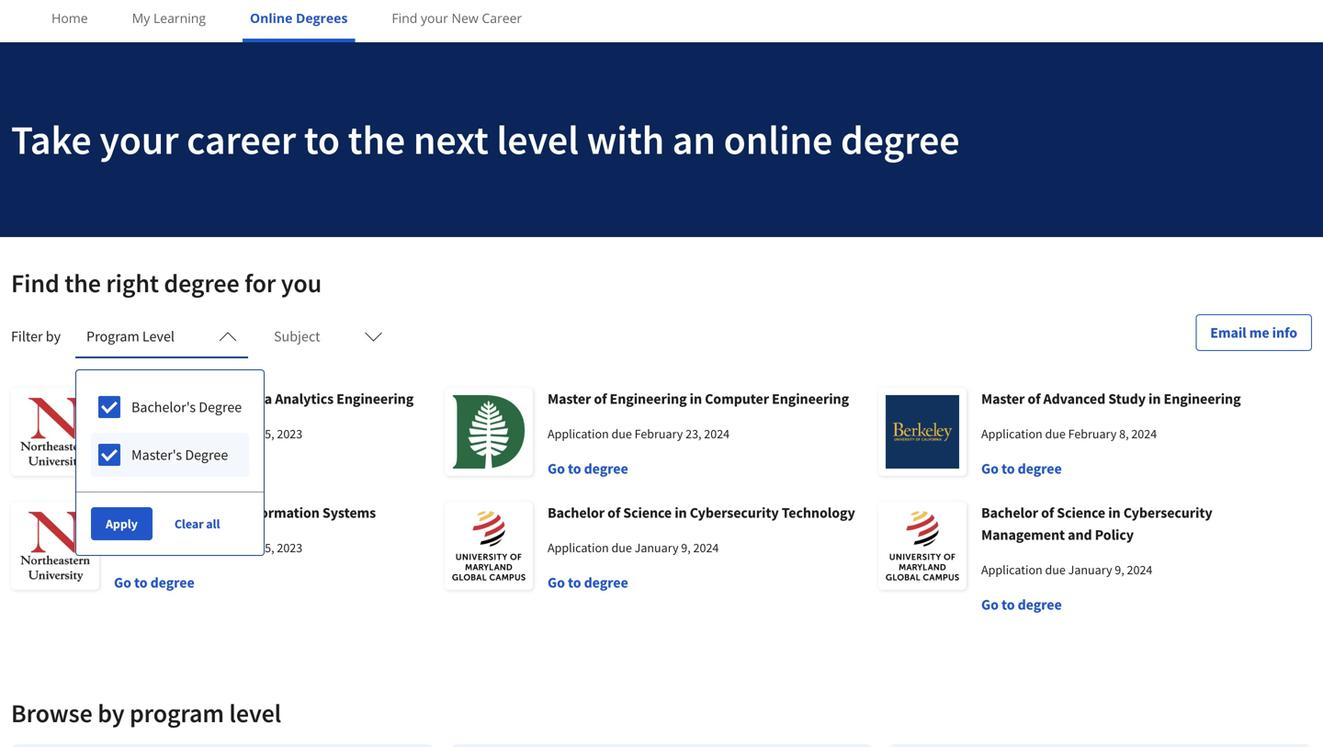 Task type: describe. For each thing, give the bounding box(es) containing it.
application due january 9, 2024 for bachelor of science in cybersecurity management and policy
[[982, 562, 1153, 578]]

science for master of science in data analytics engineering
[[176, 390, 225, 408]]

to for master of science in information systems
[[134, 574, 148, 592]]

due for bachelor of science in cybersecurity technology
[[612, 540, 632, 556]]

actions toolbar
[[76, 492, 264, 555]]

master for master of science in information systems
[[114, 504, 157, 522]]

application due january 9, 2024 for bachelor of science in cybersecurity technology
[[548, 540, 719, 556]]

your for new
[[421, 9, 448, 27]]

find your new career link
[[385, 0, 530, 39]]

policy
[[1095, 526, 1134, 544]]

computer
[[705, 390, 769, 408]]

career
[[482, 9, 522, 27]]

degree for master's degree
[[185, 446, 228, 464]]

go to degree for bachelor of science in cybersecurity technology
[[548, 574, 628, 592]]

application for master of advanced study in engineering
[[982, 426, 1043, 442]]

2023 for information
[[277, 540, 303, 556]]

online
[[250, 9, 293, 27]]

application due february 23, 2024
[[548, 426, 730, 442]]

email me info
[[1211, 324, 1298, 342]]

february for engineering
[[635, 426, 683, 442]]

online
[[724, 114, 833, 165]]

go for master of advanced study in engineering
[[982, 460, 999, 478]]

9, for technology
[[681, 540, 691, 556]]

find the right degree for you
[[11, 267, 322, 299]]

program level
[[86, 327, 175, 346]]

application for bachelor of science in cybersecurity technology
[[548, 540, 609, 556]]

application for master of engineering in computer engineering
[[548, 426, 609, 442]]

due for master of science in data analytics engineering
[[178, 426, 198, 442]]

go for bachelor of science in cybersecurity technology
[[548, 574, 565, 592]]

1 engineering from the left
[[337, 390, 414, 408]]

1 horizontal spatial level
[[497, 114, 579, 165]]

apply button
[[91, 507, 152, 540]]

master's degree
[[131, 446, 228, 464]]

technology
[[782, 504, 856, 522]]

career
[[187, 114, 296, 165]]

master of science in data analytics engineering
[[114, 390, 414, 408]]

home link
[[44, 0, 95, 39]]

cybersecurity for management
[[1124, 504, 1213, 522]]

degrees
[[296, 9, 348, 27]]

master for master of engineering in computer engineering
[[548, 390, 591, 408]]

due for master of science in information systems
[[178, 540, 198, 556]]

of for master of advanced study in engineering
[[1028, 390, 1041, 408]]

bachelor of science in cybersecurity technology
[[548, 504, 856, 522]]

15, for data
[[258, 426, 274, 442]]

email
[[1211, 324, 1247, 342]]

4 engineering from the left
[[1164, 390, 1241, 408]]

and
[[1068, 526, 1093, 544]]

application due december 15, 2023 for information
[[114, 540, 303, 556]]

study
[[1109, 390, 1146, 408]]

home
[[51, 9, 88, 27]]

degree for master of engineering in computer engineering
[[584, 460, 628, 478]]

degree for master of science in data analytics engineering
[[150, 460, 195, 478]]

find for find the right degree for you
[[11, 267, 59, 299]]

online degrees link
[[243, 0, 355, 42]]

degree for bachelor of science in cybersecurity management and policy
[[1018, 596, 1062, 614]]

email me info button
[[1196, 314, 1313, 351]]

december for information
[[201, 540, 256, 556]]

of for master of science in data analytics engineering
[[160, 390, 173, 408]]

go for master of science in information systems
[[114, 574, 131, 592]]

northeastern university image for master of science in information systems
[[11, 502, 99, 590]]

due for master of advanced study in engineering
[[1046, 426, 1066, 442]]

23,
[[686, 426, 702, 442]]

cybersecurity for technology
[[690, 504, 779, 522]]

degree for bachelor of science in cybersecurity technology
[[584, 574, 628, 592]]

online degrees
[[250, 9, 348, 27]]

by for filter
[[46, 327, 61, 346]]

of for master of engineering in computer engineering
[[594, 390, 607, 408]]

application for master of science in information systems
[[114, 540, 175, 556]]

8,
[[1120, 426, 1129, 442]]

15, for information
[[258, 540, 274, 556]]

of for bachelor of science in cybersecurity technology
[[608, 504, 621, 522]]

clear all button
[[167, 507, 227, 540]]

university of maryland global campus image for bachelor of science in cybersecurity management and policy
[[879, 502, 967, 590]]

bachelor of science in cybersecurity management and policy
[[982, 504, 1213, 544]]

options list list box
[[76, 370, 264, 492]]

learning
[[154, 9, 206, 27]]

clear all
[[175, 516, 220, 532]]

browse by program level
[[11, 697, 281, 729]]



Task type: vqa. For each thing, say whether or not it's contained in the screenshot.
top create
no



Task type: locate. For each thing, give the bounding box(es) containing it.
of for bachelor of science in cybersecurity management and policy
[[1042, 504, 1055, 522]]

degree for master of advanced study in engineering
[[1018, 460, 1062, 478]]

the left right
[[65, 267, 101, 299]]

apply
[[106, 516, 138, 532]]

2024 down "bachelor of science in cybersecurity technology"
[[694, 540, 719, 556]]

1 horizontal spatial bachelor
[[982, 504, 1039, 522]]

2 february from the left
[[1069, 426, 1117, 442]]

your right take
[[100, 114, 179, 165]]

go to degree for master of science in data analytics engineering
[[114, 460, 195, 478]]

in for master of science in information systems
[[227, 504, 240, 522]]

you
[[281, 267, 322, 299]]

engineering
[[337, 390, 414, 408], [610, 390, 687, 408], [772, 390, 849, 408], [1164, 390, 1241, 408]]

0 vertical spatial your
[[421, 9, 448, 27]]

master up application due february 23, 2024
[[548, 390, 591, 408]]

me
[[1250, 324, 1270, 342]]

in up policy
[[1109, 504, 1121, 522]]

of down application due february 23, 2024
[[608, 504, 621, 522]]

master for master of science in data analytics engineering
[[114, 390, 157, 408]]

0 horizontal spatial the
[[65, 267, 101, 299]]

0 horizontal spatial university of maryland global campus image
[[445, 502, 533, 590]]

1 horizontal spatial by
[[98, 697, 125, 729]]

info
[[1273, 324, 1298, 342]]

2 application due december 15, 2023 from the top
[[114, 540, 303, 556]]

of up master's
[[160, 390, 173, 408]]

1 december from the top
[[201, 426, 256, 442]]

2 december from the top
[[201, 540, 256, 556]]

to
[[304, 114, 340, 165], [134, 460, 148, 478], [568, 460, 581, 478], [1002, 460, 1015, 478], [134, 574, 148, 592], [568, 574, 581, 592], [1002, 596, 1015, 614]]

0 horizontal spatial cybersecurity
[[690, 504, 779, 522]]

go for master of science in data analytics engineering
[[114, 460, 131, 478]]

0 horizontal spatial your
[[100, 114, 179, 165]]

master
[[114, 390, 157, 408], [548, 390, 591, 408], [982, 390, 1025, 408], [114, 504, 157, 522]]

application due january 9, 2024 down "bachelor of science in cybersecurity technology"
[[548, 540, 719, 556]]

1 vertical spatial level
[[229, 697, 281, 729]]

2024 down policy
[[1127, 562, 1153, 578]]

0 horizontal spatial level
[[229, 697, 281, 729]]

engineering up application due february 23, 2024
[[610, 390, 687, 408]]

2024
[[704, 426, 730, 442], [1132, 426, 1157, 442], [694, 540, 719, 556], [1127, 562, 1153, 578]]

0 vertical spatial 2023
[[277, 426, 303, 442]]

1 vertical spatial application due january 9, 2024
[[982, 562, 1153, 578]]

go to degree for master of science in information systems
[[114, 574, 195, 592]]

2 northeastern university image from the top
[[11, 502, 99, 590]]

1 vertical spatial 9,
[[1115, 562, 1125, 578]]

0 vertical spatial the
[[348, 114, 405, 165]]

an
[[673, 114, 716, 165]]

dartmouth college image
[[445, 388, 533, 476]]

bachelor for bachelor of science in cybersecurity management and policy
[[982, 504, 1039, 522]]

february left 23,
[[635, 426, 683, 442]]

the left next
[[348, 114, 405, 165]]

application due december 15, 2023 down "bachelor's degree"
[[114, 426, 303, 442]]

2 2023 from the top
[[277, 540, 303, 556]]

new
[[452, 9, 479, 27]]

2024 for master of advanced study in engineering
[[1132, 426, 1157, 442]]

2 cybersecurity from the left
[[1124, 504, 1213, 522]]

0 horizontal spatial find
[[11, 267, 59, 299]]

program level button
[[75, 314, 248, 358]]

bachelor inside the bachelor of science in cybersecurity management and policy
[[982, 504, 1039, 522]]

go to degree for bachelor of science in cybersecurity management and policy
[[982, 596, 1062, 614]]

with
[[587, 114, 665, 165]]

program
[[130, 697, 224, 729]]

december
[[201, 426, 256, 442], [201, 540, 256, 556]]

january down and
[[1069, 562, 1113, 578]]

2023 down analytics
[[277, 426, 303, 442]]

1 vertical spatial your
[[100, 114, 179, 165]]

find up filter by
[[11, 267, 59, 299]]

1 vertical spatial find
[[11, 267, 59, 299]]

cybersecurity left technology at the right
[[690, 504, 779, 522]]

go to degree for master of advanced study in engineering
[[982, 460, 1062, 478]]

9, down policy
[[1115, 562, 1125, 578]]

master of science in information systems
[[114, 504, 376, 522]]

1 horizontal spatial cybersecurity
[[1124, 504, 1213, 522]]

1 15, from the top
[[258, 426, 274, 442]]

1 vertical spatial application due december 15, 2023
[[114, 540, 303, 556]]

science for bachelor of science in cybersecurity technology
[[623, 504, 672, 522]]

information
[[243, 504, 320, 522]]

1 northeastern university image from the top
[[11, 388, 99, 476]]

1 vertical spatial degree
[[185, 446, 228, 464]]

in right 'all'
[[227, 504, 240, 522]]

application due december 15, 2023
[[114, 426, 303, 442], [114, 540, 303, 556]]

in up 23,
[[690, 390, 702, 408]]

1 horizontal spatial 9,
[[1115, 562, 1125, 578]]

application due january 9, 2024
[[548, 540, 719, 556], [982, 562, 1153, 578]]

2 bachelor from the left
[[982, 504, 1039, 522]]

application due december 15, 2023 down 'all'
[[114, 540, 303, 556]]

northeastern university image
[[11, 388, 99, 476], [11, 502, 99, 590]]

degree right master's
[[185, 446, 228, 464]]

filter by
[[11, 327, 61, 346]]

january down "bachelor of science in cybersecurity technology"
[[635, 540, 679, 556]]

data
[[243, 390, 272, 408]]

systems
[[323, 504, 376, 522]]

1 horizontal spatial february
[[1069, 426, 1117, 442]]

take your career to the next level with an online degree
[[11, 114, 960, 165]]

application due january 9, 2024 down and
[[982, 562, 1153, 578]]

2024 for bachelor of science in cybersecurity technology
[[694, 540, 719, 556]]

of up application due february 23, 2024
[[594, 390, 607, 408]]

0 horizontal spatial bachelor
[[548, 504, 605, 522]]

january for management
[[1069, 562, 1113, 578]]

cybersecurity inside the bachelor of science in cybersecurity management and policy
[[1124, 504, 1213, 522]]

bachelor
[[548, 504, 605, 522], [982, 504, 1039, 522]]

1 application due december 15, 2023 from the top
[[114, 426, 303, 442]]

university of california, berkeley image
[[879, 388, 967, 476]]

0 vertical spatial application due january 9, 2024
[[548, 540, 719, 556]]

master for master of advanced study in engineering
[[982, 390, 1025, 408]]

your
[[421, 9, 448, 27], [100, 114, 179, 165]]

february
[[635, 426, 683, 442], [1069, 426, 1117, 442]]

0 vertical spatial january
[[635, 540, 679, 556]]

bachelor's
[[131, 398, 196, 416]]

degree for master of science in information systems
[[150, 574, 195, 592]]

to for bachelor of science in cybersecurity management and policy
[[1002, 596, 1015, 614]]

find for find your new career
[[392, 9, 418, 27]]

in inside the bachelor of science in cybersecurity management and policy
[[1109, 504, 1121, 522]]

2 university of maryland global campus image from the left
[[879, 502, 967, 590]]

due down "bachelor of science in cybersecurity technology"
[[612, 540, 632, 556]]

cybersecurity up policy
[[1124, 504, 1213, 522]]

advanced
[[1044, 390, 1106, 408]]

1 2023 from the top
[[277, 426, 303, 442]]

master up master's
[[114, 390, 157, 408]]

2024 for master of engineering in computer engineering
[[704, 426, 730, 442]]

master left 'clear'
[[114, 504, 157, 522]]

1 vertical spatial by
[[98, 697, 125, 729]]

analytics
[[275, 390, 334, 408]]

degree for bachelor's degree
[[199, 398, 242, 416]]

of
[[160, 390, 173, 408], [594, 390, 607, 408], [1028, 390, 1041, 408], [160, 504, 173, 522], [608, 504, 621, 522], [1042, 504, 1055, 522]]

filter
[[11, 327, 43, 346]]

find your new career
[[392, 9, 522, 27]]

0 vertical spatial northeastern university image
[[11, 388, 99, 476]]

0 horizontal spatial 9,
[[681, 540, 691, 556]]

0 vertical spatial 9,
[[681, 540, 691, 556]]

2 15, from the top
[[258, 540, 274, 556]]

management
[[982, 526, 1065, 544]]

due
[[178, 426, 198, 442], [612, 426, 632, 442], [1046, 426, 1066, 442], [178, 540, 198, 556], [612, 540, 632, 556], [1046, 562, 1066, 578]]

due for bachelor of science in cybersecurity management and policy
[[1046, 562, 1066, 578]]

1 vertical spatial the
[[65, 267, 101, 299]]

0 horizontal spatial january
[[635, 540, 679, 556]]

by for browse
[[98, 697, 125, 729]]

1 university of maryland global campus image from the left
[[445, 502, 533, 590]]

master's
[[131, 446, 182, 464]]

1 horizontal spatial university of maryland global campus image
[[879, 502, 967, 590]]

application
[[114, 426, 175, 442], [548, 426, 609, 442], [982, 426, 1043, 442], [114, 540, 175, 556], [548, 540, 609, 556], [982, 562, 1043, 578]]

browse
[[11, 697, 93, 729]]

find
[[392, 9, 418, 27], [11, 267, 59, 299]]

program
[[86, 327, 139, 346]]

due down management
[[1046, 562, 1066, 578]]

1 vertical spatial december
[[201, 540, 256, 556]]

0 vertical spatial application due december 15, 2023
[[114, 426, 303, 442]]

go for master of engineering in computer engineering
[[548, 460, 565, 478]]

find left "new"
[[392, 9, 418, 27]]

degree
[[199, 398, 242, 416], [185, 446, 228, 464]]

2023 down information
[[277, 540, 303, 556]]

right
[[106, 267, 159, 299]]

due down 'clear'
[[178, 540, 198, 556]]

level
[[142, 327, 175, 346]]

2024 for bachelor of science in cybersecurity management and policy
[[1127, 562, 1153, 578]]

january
[[635, 540, 679, 556], [1069, 562, 1113, 578]]

15, down master of science in data analytics engineering
[[258, 426, 274, 442]]

february left 8, at the right bottom of page
[[1069, 426, 1117, 442]]

in down 23,
[[675, 504, 687, 522]]

application due february 8, 2024
[[982, 426, 1157, 442]]

the
[[348, 114, 405, 165], [65, 267, 101, 299]]

science for master of science in information systems
[[176, 504, 225, 522]]

to for master of advanced study in engineering
[[1002, 460, 1015, 478]]

bachelor's degree
[[131, 398, 242, 416]]

university of maryland global campus image for bachelor of science in cybersecurity technology
[[445, 502, 533, 590]]

to for bachelor of science in cybersecurity technology
[[568, 574, 581, 592]]

cybersecurity
[[690, 504, 779, 522], [1124, 504, 1213, 522]]

application for master of science in data analytics engineering
[[114, 426, 175, 442]]

next
[[413, 114, 489, 165]]

level right program
[[229, 697, 281, 729]]

in
[[227, 390, 240, 408], [690, 390, 702, 408], [1149, 390, 1161, 408], [227, 504, 240, 522], [675, 504, 687, 522], [1109, 504, 1121, 522]]

due left 23,
[[612, 426, 632, 442]]

science for bachelor of science in cybersecurity management and policy
[[1057, 504, 1106, 522]]

by
[[46, 327, 61, 346], [98, 697, 125, 729]]

list
[[4, 737, 1320, 747]]

1 horizontal spatial january
[[1069, 562, 1113, 578]]

1 vertical spatial january
[[1069, 562, 1113, 578]]

go to degree for master of engineering in computer engineering
[[548, 460, 628, 478]]

0 vertical spatial by
[[46, 327, 61, 346]]

to for master of science in data analytics engineering
[[134, 460, 148, 478]]

december down data
[[201, 426, 256, 442]]

0 vertical spatial december
[[201, 426, 256, 442]]

january for technology
[[635, 540, 679, 556]]

by right browse
[[98, 697, 125, 729]]

december down 'all'
[[201, 540, 256, 556]]

2024 right 23,
[[704, 426, 730, 442]]

due down advanced
[[1046, 426, 1066, 442]]

to for master of engineering in computer engineering
[[568, 460, 581, 478]]

engineering right analytics
[[337, 390, 414, 408]]

engineering right computer
[[772, 390, 849, 408]]

0 horizontal spatial by
[[46, 327, 61, 346]]

of inside the bachelor of science in cybersecurity management and policy
[[1042, 504, 1055, 522]]

master of engineering in computer engineering
[[548, 390, 849, 408]]

0 vertical spatial find
[[392, 9, 418, 27]]

1 vertical spatial 2023
[[277, 540, 303, 556]]

in right the study
[[1149, 390, 1161, 408]]

in for bachelor of science in cybersecurity management and policy
[[1109, 504, 1121, 522]]

1 vertical spatial northeastern university image
[[11, 502, 99, 590]]

of for master of science in information systems
[[160, 504, 173, 522]]

my learning
[[132, 9, 206, 27]]

of up management
[[1042, 504, 1055, 522]]

degree
[[841, 114, 960, 165], [164, 267, 240, 299], [150, 460, 195, 478], [584, 460, 628, 478], [1018, 460, 1062, 478], [150, 574, 195, 592], [584, 574, 628, 592], [1018, 596, 1062, 614]]

2023
[[277, 426, 303, 442], [277, 540, 303, 556]]

2023 for data
[[277, 426, 303, 442]]

my
[[132, 9, 150, 27]]

due up master's degree
[[178, 426, 198, 442]]

15, down information
[[258, 540, 274, 556]]

0 horizontal spatial application due january 9, 2024
[[548, 540, 719, 556]]

2024 right 8, at the right bottom of page
[[1132, 426, 1157, 442]]

degree left data
[[199, 398, 242, 416]]

1 february from the left
[[635, 426, 683, 442]]

0 vertical spatial degree
[[199, 398, 242, 416]]

in for bachelor of science in cybersecurity technology
[[675, 504, 687, 522]]

master of advanced study in engineering
[[982, 390, 1241, 408]]

1 cybersecurity from the left
[[690, 504, 779, 522]]

0 vertical spatial level
[[497, 114, 579, 165]]

9, for management
[[1115, 562, 1125, 578]]

by right filter
[[46, 327, 61, 346]]

1 horizontal spatial the
[[348, 114, 405, 165]]

in left data
[[227, 390, 240, 408]]

level
[[497, 114, 579, 165], [229, 697, 281, 729]]

9,
[[681, 540, 691, 556], [1115, 562, 1125, 578]]

1 bachelor from the left
[[548, 504, 605, 522]]

go
[[114, 460, 131, 478], [548, 460, 565, 478], [982, 460, 999, 478], [114, 574, 131, 592], [548, 574, 565, 592], [982, 596, 999, 614]]

december for data
[[201, 426, 256, 442]]

9, down "bachelor of science in cybersecurity technology"
[[681, 540, 691, 556]]

3 engineering from the left
[[772, 390, 849, 408]]

all
[[206, 516, 220, 532]]

0 vertical spatial 15,
[[258, 426, 274, 442]]

science
[[176, 390, 225, 408], [176, 504, 225, 522], [623, 504, 672, 522], [1057, 504, 1106, 522]]

1 horizontal spatial application due january 9, 2024
[[982, 562, 1153, 578]]

15,
[[258, 426, 274, 442], [258, 540, 274, 556]]

february for advanced
[[1069, 426, 1117, 442]]

of left 'clear'
[[160, 504, 173, 522]]

engineering down email
[[1164, 390, 1241, 408]]

go for bachelor of science in cybersecurity management and policy
[[982, 596, 999, 614]]

university of maryland global campus image
[[445, 502, 533, 590], [879, 502, 967, 590]]

application for bachelor of science in cybersecurity management and policy
[[982, 562, 1043, 578]]

in for master of science in data analytics engineering
[[227, 390, 240, 408]]

1 vertical spatial 15,
[[258, 540, 274, 556]]

bachelor for bachelor of science in cybersecurity technology
[[548, 504, 605, 522]]

1 horizontal spatial your
[[421, 9, 448, 27]]

clear
[[175, 516, 204, 532]]

for
[[245, 267, 276, 299]]

science inside the bachelor of science in cybersecurity management and policy
[[1057, 504, 1106, 522]]

due for master of engineering in computer engineering
[[612, 426, 632, 442]]

your left "new"
[[421, 9, 448, 27]]

my learning link
[[125, 0, 213, 39]]

1 horizontal spatial find
[[392, 9, 418, 27]]

in for master of engineering in computer engineering
[[690, 390, 702, 408]]

application due december 15, 2023 for data
[[114, 426, 303, 442]]

take
[[11, 114, 92, 165]]

go to degree
[[114, 460, 195, 478], [548, 460, 628, 478], [982, 460, 1062, 478], [114, 574, 195, 592], [548, 574, 628, 592], [982, 596, 1062, 614]]

your for career
[[100, 114, 179, 165]]

2 engineering from the left
[[610, 390, 687, 408]]

0 horizontal spatial february
[[635, 426, 683, 442]]

level right next
[[497, 114, 579, 165]]

master left advanced
[[982, 390, 1025, 408]]

northeastern university image for master of science in data analytics engineering
[[11, 388, 99, 476]]

of left advanced
[[1028, 390, 1041, 408]]



